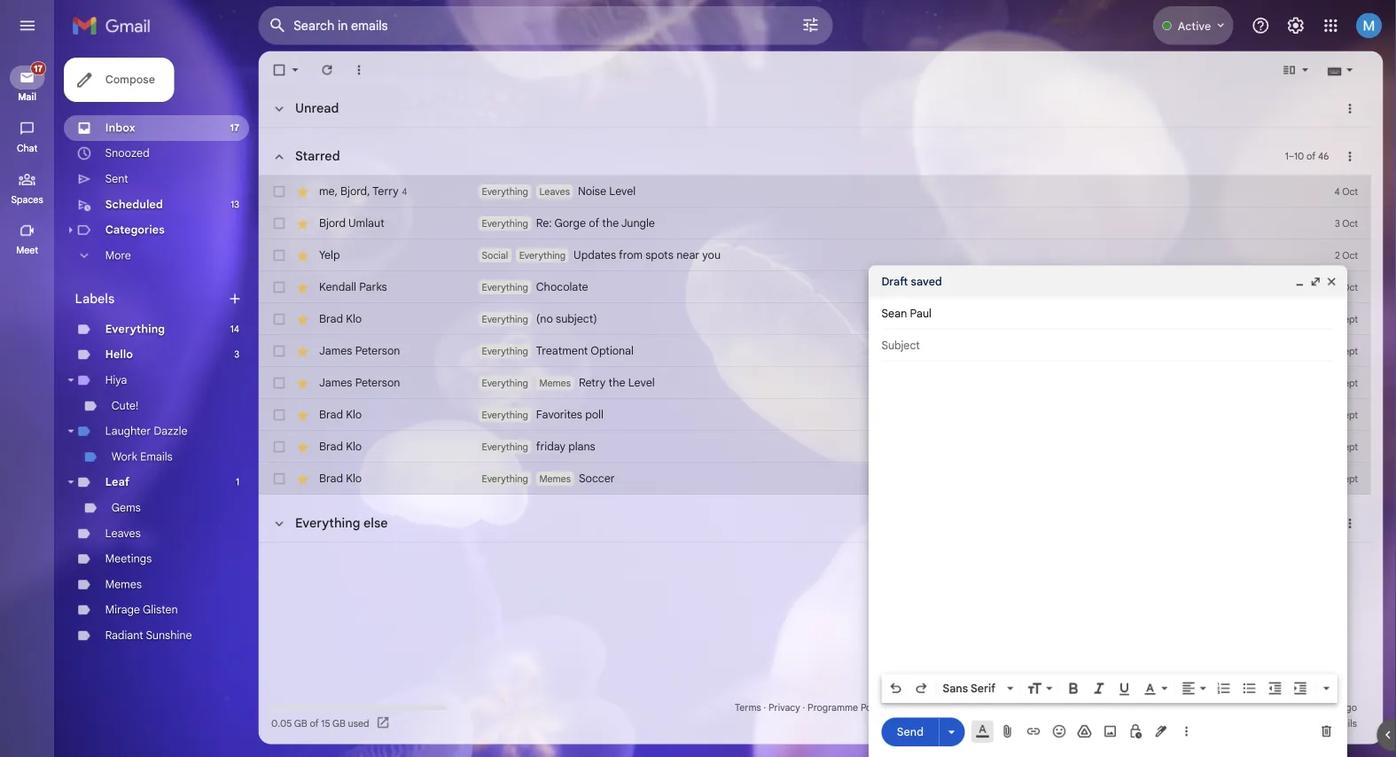Task type: describe. For each thing, give the bounding box(es) containing it.
4 klo from the top
[[385, 524, 402, 540]]

2 vertical spatial memes
[[117, 642, 158, 657]]

kendall
[[355, 311, 396, 327]]

gorge
[[617, 240, 651, 256]]

retry
[[644, 418, 673, 433]]

Search in emails text field
[[326, 20, 841, 37]]

meetings
[[117, 613, 169, 629]]

everything inside the everything treatment optional
[[536, 383, 587, 397]]

gmail image
[[80, 11, 176, 46]]

more
[[117, 277, 146, 292]]

snoozed link
[[117, 163, 166, 178]]

everything inside everything chocolate
[[536, 312, 587, 326]]

6 row from the top
[[287, 372, 1397, 408]]

meetings link
[[117, 613, 169, 629]]

1 , from the left
[[372, 205, 375, 220]]

brad klo for friday
[[355, 489, 402, 504]]

10 row from the top
[[287, 514, 1397, 550]]

1 horizontal spatial 17
[[256, 135, 266, 149]]

0 vertical spatial bjord
[[379, 205, 408, 220]]

radiant
[[117, 699, 159, 714]]

terry
[[414, 205, 443, 220]]

updates
[[638, 276, 685, 291]]

sent
[[117, 191, 143, 207]]

1 vertical spatial leaves
[[117, 585, 157, 600]]

james for retry the level
[[355, 418, 392, 433]]

chat
[[19, 158, 42, 171]]

sunshine
[[162, 699, 214, 714]]

social
[[536, 277, 565, 290]]

near
[[752, 276, 778, 291]]

Search in emails search field
[[287, 7, 926, 50]]

umlaut
[[387, 240, 427, 256]]

emails
[[156, 500, 192, 515]]

row containing kendall parks
[[287, 302, 1397, 337]]

font ‪(⌘⇧5, ⌘⇧6)‬ image
[[1116, 757, 1130, 757]]

starred main content
[[287, 57, 1397, 757]]

updates from spots near you
[[638, 276, 801, 291]]

more button
[[71, 270, 277, 298]]

mirage
[[117, 670, 156, 685]]

subject)
[[618, 347, 664, 362]]

5 row from the top
[[287, 337, 1397, 372]]

james for treatment optional
[[355, 382, 392, 398]]

categories
[[117, 248, 183, 263]]

labels
[[83, 323, 127, 341]]

me , bjord , terry 4
[[355, 205, 453, 220]]

noise level
[[642, 205, 707, 220]]

radiant sunshine link
[[117, 699, 214, 714]]

everything inside everything re: gorge of the jungle
[[536, 241, 587, 255]]

dazzle
[[171, 472, 209, 487]]

brad klo for favorites
[[355, 453, 402, 469]]

17 inside mail navigation
[[38, 70, 47, 82]]

snoozed
[[117, 163, 166, 178]]

chocolate
[[596, 311, 654, 327]]

optional
[[657, 382, 705, 398]]

yelp
[[355, 276, 378, 291]]

glisten
[[159, 670, 198, 685]]

of
[[655, 240, 666, 256]]

scheduled
[[117, 220, 181, 235]]

mirage glisten link
[[117, 670, 198, 685]]

scheduled link
[[117, 220, 181, 235]]

1
[[262, 529, 266, 543]]

8 row from the top
[[287, 443, 1397, 479]]

laughter dazzle
[[117, 472, 209, 487]]

favorites
[[596, 453, 647, 469]]

kendall parks
[[355, 311, 430, 327]]

gems
[[124, 557, 157, 572]]

klo for friday
[[385, 489, 402, 504]]

leaf
[[117, 528, 144, 544]]

4 brad klo from the top
[[355, 524, 402, 540]]

me
[[355, 205, 372, 220]]

jungle
[[691, 240, 728, 256]]

row containing bjord umlaut
[[287, 231, 1397, 266]]

parks
[[399, 311, 430, 327]]

friday
[[596, 489, 629, 504]]

klo for (no
[[385, 347, 402, 362]]

spots
[[718, 276, 749, 291]]

starred
[[328, 165, 378, 182]]

plans
[[632, 489, 662, 504]]

4
[[447, 206, 453, 219]]

mail
[[20, 101, 40, 114]]

support image
[[1391, 18, 1397, 39]]

laughter
[[117, 472, 168, 487]]

leaf link
[[117, 528, 144, 544]]

main menu image
[[20, 18, 41, 39]]

klo for favorites
[[385, 453, 402, 469]]

inbox link
[[117, 134, 151, 150]]

spaces heading
[[0, 215, 60, 229]]

1 vertical spatial level
[[698, 418, 728, 433]]

poll
[[651, 453, 671, 469]]

advanced search options image
[[883, 10, 919, 45]]

everything inside everything (no subject)
[[536, 348, 587, 361]]

sent link
[[117, 191, 143, 207]]

inbox
[[117, 134, 151, 150]]

bjord umlaut
[[355, 240, 427, 256]]

hiya
[[117, 415, 141, 430]]



Task type: locate. For each thing, give the bounding box(es) containing it.
level right noise
[[677, 205, 707, 220]]

, left terry at the left top of the page
[[408, 205, 411, 220]]

work emails
[[124, 500, 192, 515]]

3 klo from the top
[[385, 489, 402, 504]]

memes for retry the level
[[600, 419, 635, 432]]

1 james from the top
[[355, 382, 392, 398]]

categories link
[[117, 248, 183, 263]]

peterson for retry the level
[[395, 418, 445, 433]]

13
[[257, 221, 266, 234]]

row containing yelp
[[287, 266, 1397, 302]]

gems link
[[124, 557, 157, 572]]

memes down friday
[[600, 525, 635, 538]]

bjord
[[379, 205, 408, 220], [355, 240, 384, 256]]

bjord right me
[[379, 205, 408, 220]]

everything
[[536, 206, 587, 219], [536, 241, 587, 255], [577, 277, 629, 290], [536, 312, 587, 326], [536, 348, 587, 361], [117, 358, 183, 373], [536, 383, 587, 397], [536, 419, 587, 432], [536, 454, 587, 468], [536, 490, 587, 503], [536, 525, 587, 538]]

the
[[669, 240, 688, 256], [677, 418, 695, 433]]

Subject field
[[980, 375, 1397, 393]]

leaves link
[[117, 585, 157, 600]]

everything inside the 'everything favorites poll'
[[536, 454, 587, 468]]

meet
[[18, 271, 42, 285]]

0 vertical spatial james
[[355, 382, 392, 398]]

memes
[[600, 419, 635, 432], [600, 525, 635, 538], [117, 642, 158, 657]]

work
[[124, 500, 153, 515]]

0 vertical spatial memes
[[600, 419, 635, 432]]

the right retry
[[677, 418, 695, 433]]

retry the level
[[644, 418, 728, 433]]

james peterson
[[355, 382, 445, 398], [355, 418, 445, 433]]

0 vertical spatial leaves
[[600, 206, 634, 219]]

0 horizontal spatial leaves
[[117, 585, 157, 600]]

0 vertical spatial level
[[677, 205, 707, 220]]

2 klo from the top
[[385, 453, 402, 469]]

leaves down gems
[[117, 585, 157, 600]]

7 row from the top
[[287, 408, 1397, 443]]

0 vertical spatial peterson
[[395, 382, 445, 398]]

mail navigation
[[0, 57, 62, 757]]

peterson for treatment optional
[[395, 382, 445, 398]]

hello
[[117, 386, 148, 402]]

treatment
[[596, 382, 654, 398]]

1 horizontal spatial leaves
[[600, 206, 634, 219]]

2 brad from the top
[[355, 453, 381, 469]]

noise
[[642, 205, 674, 220]]

re:
[[596, 240, 614, 256]]

font ‪(⌘⇧5, ⌘⇧6)‬ list box
[[1116, 757, 1130, 757]]

1 vertical spatial james
[[355, 418, 392, 433]]

0 horizontal spatial 17
[[38, 70, 47, 82]]

2 james from the top
[[355, 418, 392, 433]]

1 vertical spatial the
[[677, 418, 695, 433]]

1 horizontal spatial ,
[[408, 205, 411, 220]]

(no
[[596, 347, 615, 362]]

hello link
[[117, 386, 148, 402]]

, up 'bjord umlaut'
[[372, 205, 375, 220]]

memes for soccer
[[600, 525, 635, 538]]

leaves inside starred 'tab panel'
[[600, 206, 634, 219]]

mirage glisten
[[117, 670, 198, 685]]

james
[[355, 382, 392, 398], [355, 418, 392, 433]]

refresh image
[[355, 69, 373, 87]]

row
[[287, 195, 1397, 231], [287, 231, 1397, 266], [287, 266, 1397, 302], [287, 302, 1397, 337], [287, 337, 1397, 372], [287, 372, 1397, 408], [287, 408, 1397, 443], [287, 443, 1397, 479], [287, 479, 1397, 514], [287, 514, 1397, 550]]

everything link
[[117, 358, 183, 373]]

leaves up re:
[[600, 206, 634, 219]]

compose button
[[71, 64, 194, 114]]

work emails link
[[124, 500, 192, 515]]

1 klo from the top
[[385, 347, 402, 362]]

brad klo for (no
[[355, 347, 402, 362]]

meet heading
[[0, 271, 60, 286]]

1 vertical spatial memes
[[600, 525, 635, 538]]

17 up 13
[[256, 135, 266, 149]]

the right of
[[669, 240, 688, 256]]

4 brad from the top
[[355, 524, 381, 540]]

2 brad klo from the top
[[355, 453, 402, 469]]

klo
[[385, 347, 402, 362], [385, 453, 402, 469], [385, 489, 402, 504], [385, 524, 402, 540]]

0 vertical spatial 17
[[38, 70, 47, 82]]

labels heading
[[83, 323, 252, 341]]

compose
[[117, 81, 172, 96]]

cute! link
[[124, 443, 154, 458]]

brad klo
[[355, 347, 402, 362], [355, 453, 402, 469], [355, 489, 402, 504], [355, 524, 402, 540]]

1 vertical spatial james peterson
[[355, 418, 445, 433]]

memes down the everything treatment optional
[[600, 419, 635, 432]]

memes up the mirage
[[117, 642, 158, 657]]

memes link
[[117, 642, 158, 657]]

2 james peterson from the top
[[355, 418, 445, 433]]

3 brad klo from the top
[[355, 489, 402, 504]]

everything inside everything friday plans
[[536, 490, 587, 503]]

spaces
[[12, 215, 48, 228]]

james peterson for retry the level
[[355, 418, 445, 433]]

laughter dazzle link
[[117, 472, 209, 487]]

mail heading
[[0, 101, 60, 115]]

radiant sunshine
[[117, 699, 214, 714]]

,
[[372, 205, 375, 220], [408, 205, 411, 220]]

leaves
[[600, 206, 634, 219], [117, 585, 157, 600]]

brad
[[355, 347, 381, 362], [355, 453, 381, 469], [355, 489, 381, 504], [355, 524, 381, 540]]

1 vertical spatial bjord
[[355, 240, 384, 256]]

level
[[677, 205, 707, 220], [698, 418, 728, 433]]

0 horizontal spatial ,
[[372, 205, 375, 220]]

2 peterson from the top
[[395, 418, 445, 433]]

Message Body text field
[[980, 411, 1397, 744]]

soccer
[[644, 524, 683, 540]]

17 up the mail
[[38, 70, 47, 82]]

1 james peterson from the top
[[355, 382, 445, 398]]

level down optional
[[698, 418, 728, 433]]

hiya link
[[117, 415, 141, 430]]

1 vertical spatial peterson
[[395, 418, 445, 433]]

brad for (no
[[355, 347, 381, 362]]

17 link
[[11, 68, 51, 99]]

4 row from the top
[[287, 302, 1397, 337]]

brad for favorites
[[355, 453, 381, 469]]

everything chocolate
[[536, 311, 654, 327]]

everything re: gorge of the jungle
[[536, 240, 728, 256]]

draft saved dialog
[[966, 295, 1397, 757]]

brad for friday
[[355, 489, 381, 504]]

3
[[261, 387, 266, 401]]

bjord up yelp
[[355, 240, 384, 256]]

3 row from the top
[[287, 266, 1397, 302]]

chat heading
[[0, 158, 60, 172]]

from
[[688, 276, 715, 291]]

search in emails image
[[293, 12, 325, 44]]

everything favorites poll
[[536, 453, 671, 469]]

starred button
[[293, 157, 385, 192]]

everything friday plans
[[536, 489, 662, 504]]

james peterson for treatment optional
[[355, 382, 445, 398]]

2 , from the left
[[408, 205, 411, 220]]

everything treatment optional
[[536, 382, 705, 398]]

everything (no subject)
[[536, 347, 664, 362]]

17
[[38, 70, 47, 82], [256, 135, 266, 149]]

1 brad klo from the top
[[355, 347, 402, 362]]

1 row from the top
[[287, 195, 1397, 231]]

1 brad from the top
[[355, 347, 381, 362]]

formatting options toolbar
[[980, 749, 1397, 757]]

1 vertical spatial 17
[[256, 135, 266, 149]]

starred tab panel
[[287, 142, 1397, 550]]

2 row from the top
[[287, 231, 1397, 266]]

row containing me
[[287, 195, 1397, 231]]

9 row from the top
[[287, 479, 1397, 514]]

you
[[781, 276, 801, 291]]

3 brad from the top
[[355, 489, 381, 504]]

14
[[256, 359, 266, 372]]

cute!
[[124, 443, 154, 458]]

1 peterson from the top
[[395, 382, 445, 398]]

0 vertical spatial james peterson
[[355, 382, 445, 398]]

0 vertical spatial the
[[669, 240, 688, 256]]



Task type: vqa. For each thing, say whether or not it's contained in the screenshot.
Bunny
no



